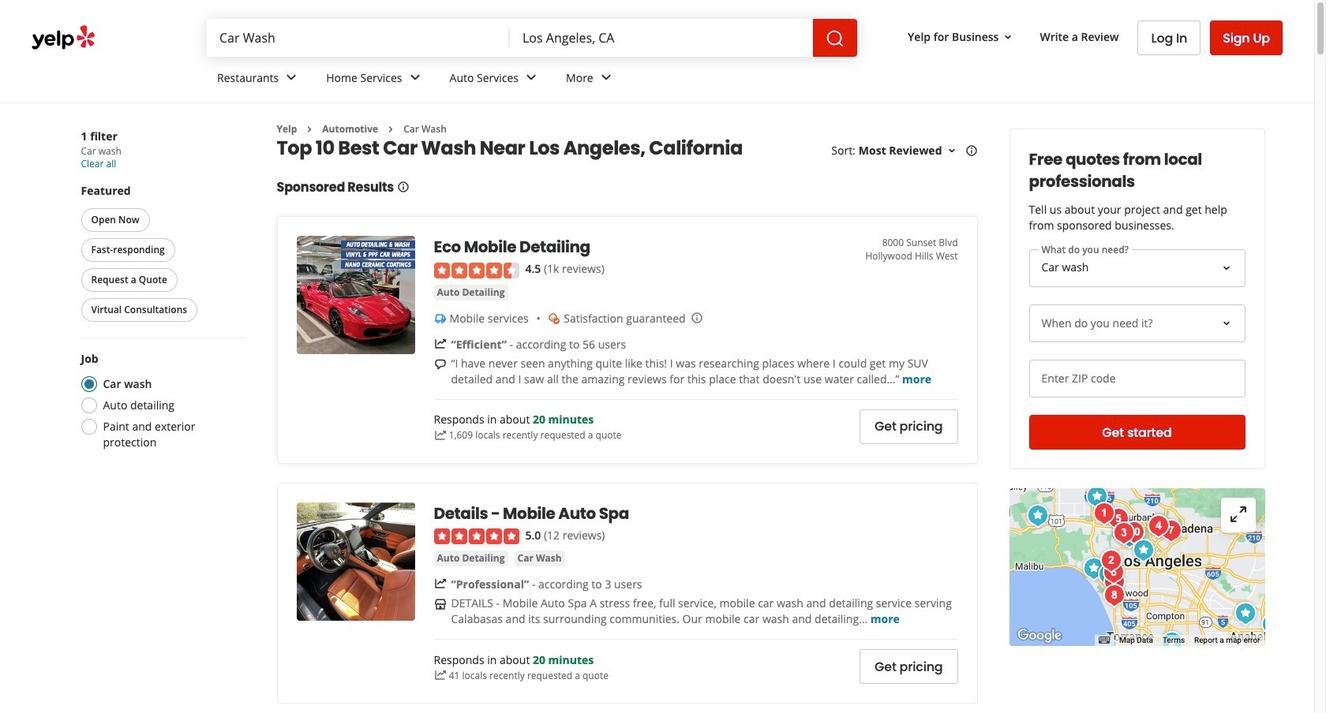 Task type: vqa. For each thing, say whether or not it's contained in the screenshot.
16 bizhouse v2 icon
yes



Task type: describe. For each thing, give the bounding box(es) containing it.
things to do, nail salons, plumbers search field
[[207, 19, 510, 57]]

16 speech v2 image
[[434, 358, 446, 371]]

1 horizontal spatial 16 chevron down v2 image
[[1002, 31, 1015, 43]]

16 shipping v2 image
[[434, 313, 446, 325]]

address, neighborhood, city, state or zip search field
[[510, 19, 813, 57]]

details - mobile auto spa image
[[296, 503, 415, 621]]

1 16 trending v2 image from the top
[[434, 338, 446, 350]]

24 chevron down v2 image
[[282, 68, 301, 87]]

1 24 chevron down v2 image from the left
[[405, 68, 424, 87]]

eco mobile detailing image
[[296, 236, 415, 355]]

16 bizhouse v2 image
[[434, 599, 446, 611]]

16 info v2 image
[[397, 181, 410, 194]]

16 info v2 image
[[965, 145, 978, 157]]

2 16 chevron right v2 image from the left
[[385, 123, 397, 136]]

1 16 chevron right v2 image from the left
[[303, 123, 316, 136]]

3 24 chevron down v2 image from the left
[[597, 68, 616, 87]]

none field "things to do, nail salons, plumbers"
[[207, 19, 510, 57]]

0 horizontal spatial 16 chevron down v2 image
[[945, 145, 958, 157]]

none field the address, neighborhood, city, state or zip
[[510, 19, 813, 57]]



Task type: locate. For each thing, give the bounding box(es) containing it.
16 trending v2 image
[[434, 578, 446, 591], [434, 670, 446, 683]]

group
[[78, 183, 245, 325]]

None field
[[207, 19, 510, 57], [510, 19, 813, 57]]

info icon image
[[691, 312, 703, 325], [691, 312, 703, 325]]

16 satisfactions guaranteed v2 image
[[548, 313, 561, 325]]

1 vertical spatial 16 trending v2 image
[[434, 430, 446, 442]]

2 horizontal spatial 24 chevron down v2 image
[[597, 68, 616, 87]]

1 16 trending v2 image from the top
[[434, 578, 446, 591]]

  text field
[[1029, 360, 1246, 398]]

None search field
[[207, 19, 857, 57]]

search image
[[826, 29, 845, 48]]

1 none field from the left
[[207, 19, 510, 57]]

1 vertical spatial 16 trending v2 image
[[434, 670, 446, 683]]

0 vertical spatial 16 chevron down v2 image
[[1002, 31, 1015, 43]]

16 trending v2 image
[[434, 338, 446, 350], [434, 430, 446, 442]]

16 chevron right v2 image
[[303, 123, 316, 136], [385, 123, 397, 136]]

24 chevron down v2 image
[[405, 68, 424, 87], [522, 68, 541, 87], [597, 68, 616, 87]]

0 horizontal spatial 16 chevron right v2 image
[[303, 123, 316, 136]]

business categories element
[[204, 57, 1283, 103]]

4.5 star rating image
[[434, 263, 519, 279]]

16 trending v2 image down 16 bizhouse v2 image
[[434, 670, 446, 683]]

16 trending v2 image down 16 speech v2 icon
[[434, 430, 446, 442]]

2 none field from the left
[[510, 19, 813, 57]]

16 trending v2 image up 16 bizhouse v2 image
[[434, 578, 446, 591]]

1 vertical spatial 16 chevron down v2 image
[[945, 145, 958, 157]]

0 vertical spatial 16 trending v2 image
[[434, 338, 446, 350]]

2 24 chevron down v2 image from the left
[[522, 68, 541, 87]]

5 star rating image
[[434, 529, 519, 545]]

0 horizontal spatial 24 chevron down v2 image
[[405, 68, 424, 87]]

2 16 trending v2 image from the top
[[434, 430, 446, 442]]

1 horizontal spatial 16 chevron right v2 image
[[385, 123, 397, 136]]

16 trending v2 image up 16 speech v2 icon
[[434, 338, 446, 350]]

When do you need it? field
[[1029, 305, 1246, 343]]

0 vertical spatial 16 trending v2 image
[[434, 578, 446, 591]]

1 horizontal spatial 24 chevron down v2 image
[[522, 68, 541, 87]]

option group
[[76, 351, 245, 451]]

2 16 trending v2 image from the top
[[434, 670, 446, 683]]

16 chevron down v2 image
[[1002, 31, 1015, 43], [945, 145, 958, 157]]

What do you need? field
[[1029, 249, 1246, 287]]



